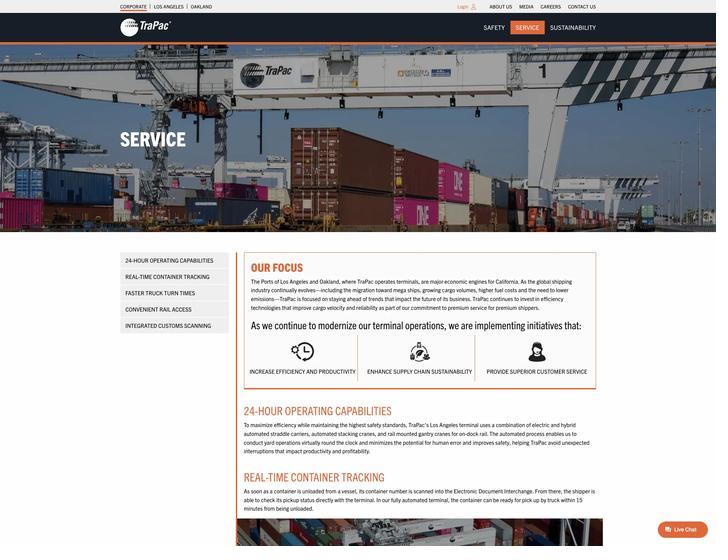 Task type: vqa. For each thing, say whether or not it's contained in the screenshot.
menu bar containing About Us
yes



Task type: describe. For each thing, give the bounding box(es) containing it.
initiatives
[[528, 319, 563, 332]]

1 horizontal spatial a
[[338, 488, 341, 495]]

part
[[386, 304, 395, 311]]

dock
[[467, 431, 479, 438]]

the up within
[[564, 488, 572, 495]]

of down migration
[[363, 296, 368, 302]]

0 horizontal spatial a
[[270, 488, 273, 495]]

provide superior customer service
[[487, 368, 588, 375]]

enables
[[546, 431, 565, 438]]

automated inside as soon as a container is unloaded from a vessel, its container number is scanned into the electronic document interchange. from there, the shipper is able to check its pickup status directly with the terminal. in our fully automated terminal, the container can be ready for pick up by truck within 15 minutes from being unloaded.
[[403, 497, 428, 504]]

global
[[537, 278, 551, 285]]

rail
[[388, 431, 395, 438]]

1 vertical spatial capabilities
[[336, 404, 392, 418]]

from
[[536, 488, 548, 495]]

operates
[[375, 278, 396, 285]]

its inside the ports of los angeles and oakland, where trapac operates terminals, are major economic engines for california. as the global shipping industry continually evolves—including the migration toward mega ships, growing cargo volumes, higher fuel costs and the need to lower emissions—trapac is focused on staying ahead of trends that impact the future of its business. trapac continues to invest in efficiency technologies that improve cargo velocity and reliability as part of our commitment to premium service for premium shippers.
[[443, 296, 449, 302]]

up
[[534, 497, 540, 504]]

highest
[[349, 422, 366, 429]]

growing
[[423, 287, 441, 294]]

of right ports
[[275, 278, 279, 285]]

volumes,
[[457, 287, 478, 294]]

number
[[389, 488, 408, 495]]

migration
[[353, 287, 375, 294]]

faster
[[125, 290, 144, 297]]

carriers,
[[291, 431, 311, 438]]

1 horizontal spatial 24-
[[244, 404, 258, 418]]

document
[[479, 488, 504, 495]]

rail.
[[480, 431, 489, 438]]

able
[[244, 497, 254, 504]]

there,
[[549, 488, 563, 495]]

virtually
[[302, 439, 321, 446]]

contact
[[569, 3, 589, 10]]

the right into
[[445, 488, 453, 495]]

with
[[335, 497, 345, 504]]

increase efficiency and productivity
[[250, 368, 356, 375]]

economic
[[445, 278, 468, 285]]

costs
[[505, 287, 518, 294]]

1 horizontal spatial trapac
[[473, 296, 489, 302]]

higher
[[479, 287, 494, 294]]

1 we from the left
[[262, 319, 273, 332]]

login
[[458, 3, 469, 10]]

media link
[[520, 2, 534, 11]]

in
[[377, 497, 381, 504]]

and up invest
[[519, 287, 528, 294]]

2 horizontal spatial container
[[460, 497, 483, 504]]

1 vertical spatial that
[[282, 304, 292, 311]]

as we continue to modernize our terminal operations, we are implementing initiatives that:
[[251, 319, 582, 332]]

ports
[[261, 278, 274, 285]]

1 horizontal spatial hour
[[258, 404, 283, 418]]

as soon as a container is unloaded from a vessel, its container number is scanned into the electronic document interchange. from there, the shipper is able to check its pickup status directly with the terminal. in our fully automated terminal, the container can be ready for pick up by truck within 15 minutes from being unloaded.
[[244, 488, 596, 512]]

sustainability link
[[545, 21, 602, 34]]

to down costs
[[515, 296, 519, 302]]

for up the higher
[[489, 278, 495, 285]]

safety link
[[479, 21, 511, 34]]

chain
[[414, 368, 431, 375]]

standards,
[[383, 422, 408, 429]]

angeles inside the ports of los angeles and oakland, where trapac operates terminals, are major economic engines for california. as the global shipping industry continually evolves—including the migration toward mega ships, growing cargo volumes, higher fuel costs and the need to lower emissions—trapac is focused on staying ahead of trends that impact the future of its business. trapac continues to invest in efficiency technologies that improve cargo velocity and reliability as part of our commitment to premium service for premium shippers.
[[290, 278, 309, 285]]

is right shipper at the right bottom
[[592, 488, 596, 495]]

business.
[[450, 296, 472, 302]]

the down where
[[344, 287, 352, 294]]

maximize
[[251, 422, 273, 429]]

0 horizontal spatial cargo
[[313, 304, 326, 311]]

and down round
[[333, 448, 342, 455]]

2 vertical spatial its
[[277, 497, 282, 504]]

us for contact us
[[590, 3, 597, 10]]

automated up conduct
[[244, 431, 270, 438]]

impact inside to maximize efficiency while maintaining the highest safety standards, trapac's los angeles terminal uses a combination of electric and hybrid automated straddle carriers, automated stacking cranes, and rail mounted gantry cranes for on-dock rail. the automated process enables us to conduct yard operations virtually round the clock and minimizes the potential for human error and improves safety, helping trapac avoid unexpected interruptions that impact productivity and profitability.
[[286, 448, 302, 455]]

being
[[276, 506, 289, 512]]

fully
[[392, 497, 401, 504]]

and down cranes,
[[359, 439, 368, 446]]

0 horizontal spatial terminal
[[373, 319, 404, 332]]

truck
[[146, 290, 163, 297]]

times
[[180, 290, 195, 297]]

container inside the real-time container tracking link
[[153, 273, 182, 280]]

0 vertical spatial from
[[326, 488, 337, 495]]

as inside the ports of los angeles and oakland, where trapac operates terminals, are major economic engines for california. as the global shipping industry continually evolves—including the migration toward mega ships, growing cargo volumes, higher fuel costs and the need to lower emissions—trapac is focused on staying ahead of trends that impact the future of its business. trapac continues to invest in efficiency technologies that improve cargo velocity and reliability as part of our commitment to premium service for premium shippers.
[[379, 304, 385, 311]]

interchange.
[[505, 488, 534, 495]]

ready
[[501, 497, 514, 504]]

1 horizontal spatial are
[[461, 319, 473, 332]]

on-
[[460, 431, 467, 438]]

rail
[[159, 306, 171, 313]]

safety,
[[496, 439, 511, 446]]

2 we from the left
[[449, 319, 460, 332]]

major
[[430, 278, 444, 285]]

shippers.
[[519, 304, 540, 311]]

terminals,
[[397, 278, 420, 285]]

0 horizontal spatial tracking
[[184, 273, 210, 280]]

efficiency inside to maximize efficiency while maintaining the highest safety standards, trapac's los angeles terminal uses a combination of electric and hybrid automated straddle carriers, automated stacking cranes, and rail mounted gantry cranes for on-dock rail. the automated process enables us to conduct yard operations virtually round the clock and minimizes the potential for human error and improves safety, helping trapac avoid unexpected interruptions that impact productivity and profitability.
[[274, 422, 297, 429]]

is up pickup
[[298, 488, 301, 495]]

angeles inside los angeles link
[[164, 3, 184, 10]]

menu bar containing safety
[[479, 21, 602, 34]]

service
[[471, 304, 487, 311]]

the inside the ports of los angeles and oakland, where trapac operates terminals, are major economic engines for california. as the global shipping industry continually evolves—including the migration toward mega ships, growing cargo volumes, higher fuel costs and the need to lower emissions—trapac is focused on staying ahead of trends that impact the future of its business. trapac continues to invest in efficiency technologies that improve cargo velocity and reliability as part of our commitment to premium service for premium shippers.
[[251, 278, 260, 285]]

profitability.
[[343, 448, 371, 455]]

and down on-
[[463, 439, 472, 446]]

a inside to maximize efficiency while maintaining the highest safety standards, trapac's los angeles terminal uses a combination of electric and hybrid automated straddle carriers, automated stacking cranes, and rail mounted gantry cranes for on-dock rail. the automated process enables us to conduct yard operations virtually round the clock and minimizes the potential for human error and improves safety, helping trapac avoid unexpected interruptions that impact productivity and profitability.
[[492, 422, 495, 429]]

as inside the ports of los angeles and oakland, where trapac operates terminals, are major economic engines for california. as the global shipping industry continually evolves—including the migration toward mega ships, growing cargo volumes, higher fuel costs and the need to lower emissions—trapac is focused on staying ahead of trends that impact the future of its business. trapac continues to invest in efficiency technologies that improve cargo velocity and reliability as part of our commitment to premium service for premium shippers.
[[521, 278, 527, 285]]

need
[[538, 287, 549, 294]]

1 vertical spatial real-time container tracking
[[244, 470, 385, 484]]

us for about us
[[507, 3, 513, 10]]

and up minimizes
[[378, 431, 387, 438]]

conduct
[[244, 439, 263, 446]]

0 horizontal spatial container
[[274, 488, 296, 495]]

helping
[[513, 439, 530, 446]]

of right 'future'
[[437, 296, 442, 302]]

customer
[[538, 368, 566, 375]]

convenient rail access link
[[120, 302, 229, 317]]

can
[[484, 497, 492, 504]]

while
[[298, 422, 310, 429]]

operations,
[[406, 319, 447, 332]]

unloaded.
[[291, 506, 314, 512]]

productivity
[[304, 448, 331, 455]]

continues
[[491, 296, 514, 302]]

industry
[[251, 287, 270, 294]]

potential
[[403, 439, 424, 446]]

real-time container tracking link
[[120, 269, 229, 285]]

superior
[[510, 368, 536, 375]]

as for as soon as a container is unloaded from a vessel, its container number is scanned into the electronic document interchange. from there, the shipper is able to check its pickup status directly with the terminal. in our fully automated terminal, the container can be ready for pick up by truck within 15 minutes from being unloaded.
[[244, 488, 250, 495]]

2 premium from the left
[[496, 304, 517, 311]]

velocity
[[327, 304, 345, 311]]

error
[[451, 439, 462, 446]]

the inside to maximize efficiency while maintaining the highest safety standards, trapac's los angeles terminal uses a combination of electric and hybrid automated straddle carriers, automated stacking cranes, and rail mounted gantry cranes for on-dock rail. the automated process enables us to conduct yard operations virtually round the clock and minimizes the potential for human error and improves safety, helping trapac avoid unexpected interruptions that impact productivity and profitability.
[[490, 431, 499, 438]]

to right need
[[551, 287, 555, 294]]

operations
[[276, 439, 301, 446]]

yard
[[265, 439, 275, 446]]

improves
[[473, 439, 495, 446]]

1 vertical spatial real-
[[244, 470, 268, 484]]

0 horizontal spatial time
[[140, 273, 152, 280]]

0 horizontal spatial 24-
[[125, 257, 133, 264]]

the left 'clock'
[[337, 439, 344, 446]]

faster truck turn times
[[125, 290, 195, 297]]

the down rail
[[394, 439, 402, 446]]

to
[[244, 422, 249, 429]]

unloaded
[[303, 488, 325, 495]]

focused
[[302, 296, 321, 302]]

1 horizontal spatial cargo
[[443, 287, 456, 294]]

customs
[[158, 322, 183, 329]]

service menu item
[[511, 21, 545, 34]]

the down ships,
[[413, 296, 421, 302]]

and
[[307, 368, 318, 375]]

1 horizontal spatial container
[[366, 488, 388, 495]]

1 vertical spatial its
[[359, 488, 365, 495]]

24-hour operating capabilities link
[[120, 253, 229, 268]]

corporate image
[[120, 18, 171, 37]]

0 vertical spatial that
[[385, 296, 394, 302]]

implementing
[[475, 319, 526, 332]]



Task type: locate. For each thing, give the bounding box(es) containing it.
0 horizontal spatial real-time container tracking
[[125, 273, 210, 280]]

1 vertical spatial as
[[264, 488, 269, 495]]

increase
[[250, 368, 275, 375]]

on
[[322, 296, 328, 302]]

its left business.
[[443, 296, 449, 302]]

continue
[[275, 319, 307, 332]]

oakland link
[[191, 2, 212, 11]]

that inside to maximize efficiency while maintaining the highest safety standards, trapac's los angeles terminal uses a combination of electric and hybrid automated straddle carriers, automated stacking cranes, and rail mounted gantry cranes for on-dock rail. the automated process enables us to conduct yard operations virtually round the clock and minimizes the potential for human error and improves safety, helping trapac avoid unexpected interruptions that impact productivity and profitability.
[[275, 448, 285, 455]]

angeles left oakland link
[[164, 3, 184, 10]]

menu bar
[[486, 2, 600, 11], [479, 21, 602, 34]]

cargo down on
[[313, 304, 326, 311]]

1 horizontal spatial capabilities
[[336, 404, 392, 418]]

us right about
[[507, 3, 513, 10]]

sustainability
[[432, 368, 473, 375]]

0 horizontal spatial capabilities
[[180, 257, 213, 264]]

cargo
[[443, 287, 456, 294], [313, 304, 326, 311]]

the
[[528, 278, 536, 285], [344, 287, 352, 294], [529, 287, 537, 294], [413, 296, 421, 302], [340, 422, 348, 429], [337, 439, 344, 446], [394, 439, 402, 446], [445, 488, 453, 495], [564, 488, 572, 495], [346, 497, 354, 504], [451, 497, 459, 504]]

0 horizontal spatial the
[[251, 278, 260, 285]]

tracking up 'vessel,' in the bottom left of the page
[[342, 470, 385, 484]]

terminal inside to maximize efficiency while maintaining the highest safety standards, trapac's los angeles terminal uses a combination of electric and hybrid automated straddle carriers, automated stacking cranes, and rail mounted gantry cranes for on-dock rail. the automated process enables us to conduct yard operations virtually round the clock and minimizes the potential for human error and improves safety, helping trapac avoid unexpected interruptions that impact productivity and profitability.
[[460, 422, 479, 429]]

as up able
[[244, 488, 250, 495]]

trends
[[369, 296, 384, 302]]

service inside menu item
[[516, 23, 540, 31]]

1 horizontal spatial container
[[291, 470, 340, 484]]

angeles inside to maximize efficiency while maintaining the highest safety standards, trapac's los angeles terminal uses a combination of electric and hybrid automated straddle carriers, automated stacking cranes, and rail mounted gantry cranes for on-dock rail. the automated process enables us to conduct yard operations virtually round the clock and minimizes the potential for human error and improves safety, helping trapac avoid unexpected interruptions that impact productivity and profitability.
[[440, 422, 458, 429]]

of inside to maximize efficiency while maintaining the highest safety standards, trapac's los angeles terminal uses a combination of electric and hybrid automated straddle carriers, automated stacking cranes, and rail mounted gantry cranes for on-dock rail. the automated process enables us to conduct yard operations virtually round the clock and minimizes the potential for human error and improves safety, helping trapac avoid unexpected interruptions that impact productivity and profitability.
[[527, 422, 531, 429]]

the up industry
[[251, 278, 260, 285]]

the left the global
[[528, 278, 536, 285]]

1 vertical spatial trapac
[[473, 296, 489, 302]]

automated
[[244, 431, 270, 438], [312, 431, 337, 438], [500, 431, 526, 438], [403, 497, 428, 504]]

the down electronic
[[451, 497, 459, 504]]

time up check
[[268, 470, 289, 484]]

0 vertical spatial efficiency
[[541, 296, 564, 302]]

to inside as soon as a container is unloaded from a vessel, its container number is scanned into the electronic document interchange. from there, the shipper is able to check its pickup status directly with the terminal. in our fully automated terminal, the container can be ready for pick up by truck within 15 minutes from being unloaded.
[[255, 497, 260, 504]]

to maximize efficiency while maintaining the highest safety standards, trapac's los angeles terminal uses a combination of electric and hybrid automated straddle carriers, automated stacking cranes, and rail mounted gantry cranes for on-dock rail. the automated process enables us to conduct yard operations virtually round the clock and minimizes the potential for human error and improves safety, helping trapac avoid unexpected interruptions that impact productivity and profitability.
[[244, 422, 590, 455]]

0 horizontal spatial 24-hour operating capabilities
[[125, 257, 213, 264]]

future
[[422, 296, 436, 302]]

real-time container tracking up unloaded
[[244, 470, 385, 484]]

into
[[435, 488, 444, 495]]

24-
[[125, 257, 133, 264], [244, 404, 258, 418]]

angeles up cranes
[[440, 422, 458, 429]]

1 vertical spatial container
[[291, 470, 340, 484]]

0 vertical spatial angeles
[[164, 3, 184, 10]]

productivity
[[319, 368, 356, 375]]

as inside as soon as a container is unloaded from a vessel, its container number is scanned into the electronic document interchange. from there, the shipper is able to check its pickup status directly with the terminal. in our fully automated terminal, the container can be ready for pick up by truck within 15 minutes from being unloaded.
[[244, 488, 250, 495]]

1 vertical spatial service
[[120, 126, 186, 151]]

24-hour operating capabilities up maintaining
[[244, 404, 392, 418]]

1 vertical spatial 24-hour operating capabilities
[[244, 404, 392, 418]]

1 vertical spatial are
[[461, 319, 473, 332]]

that:
[[565, 319, 582, 332]]

stacking
[[339, 431, 358, 438]]

unexpected
[[563, 439, 590, 446]]

premium down business.
[[448, 304, 470, 311]]

technologies
[[251, 304, 281, 311]]

and up evolves—including in the bottom left of the page
[[310, 278, 319, 285]]

our
[[402, 304, 410, 311], [359, 319, 371, 332], [383, 497, 390, 504]]

in
[[536, 296, 540, 302]]

premium down continues
[[496, 304, 517, 311]]

its up "terminal." on the bottom of page
[[359, 488, 365, 495]]

0 vertical spatial our
[[402, 304, 410, 311]]

efficiency inside the ports of los angeles and oakland, where trapac operates terminals, are major economic engines for california. as the global shipping industry continually evolves—including the migration toward mega ships, growing cargo volumes, higher fuel costs and the need to lower emissions—trapac is focused on staying ahead of trends that impact the future of its business. trapac continues to invest in efficiency technologies that improve cargo velocity and reliability as part of our commitment to premium service for premium shippers.
[[541, 296, 564, 302]]

1 vertical spatial hour
[[258, 404, 283, 418]]

0 vertical spatial the
[[251, 278, 260, 285]]

capabilities up highest
[[336, 404, 392, 418]]

1 vertical spatial time
[[268, 470, 289, 484]]

menu bar containing about us
[[486, 2, 600, 11]]

of right part
[[397, 304, 401, 311]]

container up unloaded
[[291, 470, 340, 484]]

are up 'growing'
[[422, 278, 429, 285]]

convenient
[[125, 306, 158, 313]]

2 vertical spatial los
[[430, 422, 439, 429]]

as down technologies
[[251, 319, 260, 332]]

efficiency up straddle
[[274, 422, 297, 429]]

24- up to
[[244, 404, 258, 418]]

0 horizontal spatial as
[[244, 488, 250, 495]]

efficiency
[[541, 296, 564, 302], [274, 422, 297, 429]]

from up directly
[[326, 488, 337, 495]]

sustainability
[[551, 23, 597, 31]]

terminal down part
[[373, 319, 404, 332]]

2 horizontal spatial our
[[402, 304, 410, 311]]

improve
[[293, 304, 312, 311]]

to inside to maximize efficiency while maintaining the highest safety standards, trapac's los angeles terminal uses a combination of electric and hybrid automated straddle carriers, automated stacking cranes, and rail mounted gantry cranes for on-dock rail. the automated process enables us to conduct yard operations virtually round the clock and minimizes the potential for human error and improves safety, helping trapac avoid unexpected interruptions that impact productivity and profitability.
[[573, 431, 577, 438]]

engines
[[469, 278, 487, 285]]

24-hour operating capabilities
[[125, 257, 213, 264], [244, 404, 392, 418]]

cranes
[[435, 431, 451, 438]]

lower
[[557, 287, 569, 294]]

trapac's
[[409, 422, 429, 429]]

0 vertical spatial menu bar
[[486, 2, 600, 11]]

0 horizontal spatial our
[[359, 319, 371, 332]]

electric
[[533, 422, 550, 429]]

supply
[[394, 368, 413, 375]]

careers
[[541, 3, 562, 10]]

as inside as soon as a container is unloaded from a vessel, its container number is scanned into the electronic document interchange. from there, the shipper is able to check its pickup status directly with the terminal. in our fully automated terminal, the container can be ready for pick up by truck within 15 minutes from being unloaded.
[[264, 488, 269, 495]]

real- up soon at the bottom of page
[[244, 470, 268, 484]]

staying
[[329, 296, 346, 302]]

safety
[[368, 422, 382, 429]]

los inside the ports of los angeles and oakland, where trapac operates terminals, are major economic engines for california. as the global shipping industry continually evolves—including the migration toward mega ships, growing cargo volumes, higher fuel costs and the need to lower emissions—trapac is focused on staying ahead of trends that impact the future of its business. trapac continues to invest in efficiency technologies that improve cargo velocity and reliability as part of our commitment to premium service for premium shippers.
[[281, 278, 289, 285]]

1 vertical spatial operating
[[285, 404, 333, 418]]

mounted
[[397, 431, 418, 438]]

that left improve
[[282, 304, 292, 311]]

real- up faster
[[125, 273, 140, 280]]

trapac inside to maximize efficiency while maintaining the highest safety standards, trapac's los angeles terminal uses a combination of electric and hybrid automated straddle carriers, automated stacking cranes, and rail mounted gantry cranes for on-dock rail. the automated process enables us to conduct yard operations virtually round the clock and minimizes the potential for human error and improves safety, helping trapac avoid unexpected interruptions that impact productivity and profitability.
[[531, 439, 548, 446]]

1 horizontal spatial us
[[590, 3, 597, 10]]

status
[[301, 497, 315, 504]]

automated down combination
[[500, 431, 526, 438]]

our right 'in'
[[383, 497, 390, 504]]

trapac up service
[[473, 296, 489, 302]]

2 horizontal spatial a
[[492, 422, 495, 429]]

container
[[153, 273, 182, 280], [291, 470, 340, 484]]

that
[[385, 296, 394, 302], [282, 304, 292, 311], [275, 448, 285, 455]]

0 horizontal spatial impact
[[286, 448, 302, 455]]

0 horizontal spatial operating
[[150, 257, 179, 264]]

ahead
[[347, 296, 362, 302]]

0 horizontal spatial are
[[422, 278, 429, 285]]

0 vertical spatial 24-
[[125, 257, 133, 264]]

0 vertical spatial as
[[379, 304, 385, 311]]

terminal.
[[355, 497, 376, 504]]

as
[[521, 278, 527, 285], [251, 319, 260, 332], [244, 488, 250, 495]]

impact inside the ports of los angeles and oakland, where trapac operates terminals, are major economic engines for california. as the global shipping industry continually evolves—including the migration toward mega ships, growing cargo volumes, higher fuel costs and the need to lower emissions—trapac is focused on staying ahead of trends that impact the future of its business. trapac continues to invest in efficiency technologies that improve cargo velocity and reliability as part of our commitment to premium service for premium shippers.
[[396, 296, 412, 302]]

1 vertical spatial the
[[490, 431, 499, 438]]

los inside los angeles link
[[154, 3, 162, 10]]

our inside the ports of los angeles and oakland, where trapac operates terminals, are major economic engines for california. as the global shipping industry continually evolves—including the migration toward mega ships, growing cargo volumes, higher fuel costs and the need to lower emissions—trapac is focused on staying ahead of trends that impact the future of its business. trapac continues to invest in efficiency technologies that improve cargo velocity and reliability as part of our commitment to premium service for premium shippers.
[[402, 304, 410, 311]]

that down operations
[[275, 448, 285, 455]]

to right commitment
[[443, 304, 447, 311]]

0 vertical spatial cargo
[[443, 287, 456, 294]]

los angeles
[[154, 3, 184, 10]]

us right contact
[[590, 3, 597, 10]]

are inside the ports of los angeles and oakland, where trapac operates terminals, are major economic engines for california. as the global shipping industry continually evolves—including the migration toward mega ships, growing cargo volumes, higher fuel costs and the need to lower emissions—trapac is focused on staying ahead of trends that impact the future of its business. trapac continues to invest in efficiency technologies that improve cargo velocity and reliability as part of our commitment to premium service for premium shippers.
[[422, 278, 429, 285]]

our
[[251, 260, 271, 274]]

2 vertical spatial as
[[244, 488, 250, 495]]

los up continually
[[281, 278, 289, 285]]

our right part
[[402, 304, 410, 311]]

modernize
[[318, 319, 357, 332]]

1 horizontal spatial as
[[251, 319, 260, 332]]

1 horizontal spatial premium
[[496, 304, 517, 311]]

human
[[433, 439, 449, 446]]

1 horizontal spatial our
[[383, 497, 390, 504]]

0 vertical spatial impact
[[396, 296, 412, 302]]

0 vertical spatial capabilities
[[180, 257, 213, 264]]

scanned
[[414, 488, 434, 495]]

2 vertical spatial that
[[275, 448, 285, 455]]

0 horizontal spatial real-
[[125, 273, 140, 280]]

1 horizontal spatial impact
[[396, 296, 412, 302]]

efficiency
[[276, 368, 305, 375]]

minimizes
[[370, 439, 393, 446]]

0 horizontal spatial as
[[264, 488, 269, 495]]

1 horizontal spatial real-time container tracking
[[244, 470, 385, 484]]

0 vertical spatial container
[[153, 273, 182, 280]]

trapac down the process
[[531, 439, 548, 446]]

truck
[[548, 497, 560, 504]]

0 horizontal spatial los
[[154, 3, 162, 10]]

process
[[527, 431, 545, 438]]

1 vertical spatial as
[[251, 319, 260, 332]]

are down service
[[461, 319, 473, 332]]

as left part
[[379, 304, 385, 311]]

2 vertical spatial our
[[383, 497, 390, 504]]

combination
[[496, 422, 526, 429]]

faster truck turn times link
[[120, 285, 229, 301]]

tracking
[[184, 273, 210, 280], [342, 470, 385, 484]]

fuel
[[495, 287, 504, 294]]

1 horizontal spatial as
[[379, 304, 385, 311]]

0 horizontal spatial premium
[[448, 304, 470, 311]]

automated down maintaining
[[312, 431, 337, 438]]

as up check
[[264, 488, 269, 495]]

a up with
[[338, 488, 341, 495]]

2 horizontal spatial angeles
[[440, 422, 458, 429]]

that up part
[[385, 296, 394, 302]]

clock
[[346, 439, 358, 446]]

the down 'vessel,' in the bottom left of the page
[[346, 497, 354, 504]]

from down check
[[264, 506, 275, 512]]

los up corporate image
[[154, 3, 162, 10]]

container
[[274, 488, 296, 495], [366, 488, 388, 495], [460, 497, 483, 504]]

our inside as soon as a container is unloaded from a vessel, its container number is scanned into the electronic document interchange. from there, the shipper is able to check its pickup status directly with the terminal. in our fully automated terminal, the container can be ready for pick up by truck within 15 minutes from being unloaded.
[[383, 497, 390, 504]]

1 horizontal spatial angeles
[[290, 278, 309, 285]]

angeles up continually
[[290, 278, 309, 285]]

container down electronic
[[460, 497, 483, 504]]

as for as we continue to modernize our terminal operations, we are implementing initiatives that:
[[251, 319, 260, 332]]

terminal up dock
[[460, 422, 479, 429]]

15
[[577, 497, 583, 504]]

0 vertical spatial time
[[140, 273, 152, 280]]

1 horizontal spatial efficiency
[[541, 296, 564, 302]]

to down improve
[[309, 319, 316, 332]]

1 us from the left
[[507, 3, 513, 10]]

0 vertical spatial real-time container tracking
[[125, 273, 210, 280]]

0 horizontal spatial from
[[264, 506, 275, 512]]

1 vertical spatial menu bar
[[479, 21, 602, 34]]

for left on-
[[452, 431, 458, 438]]

impact down operations
[[286, 448, 302, 455]]

enhance
[[368, 368, 393, 375]]

the
[[251, 278, 260, 285], [490, 431, 499, 438]]

2 horizontal spatial as
[[521, 278, 527, 285]]

and up enables
[[551, 422, 560, 429]]

2 us from the left
[[590, 3, 597, 10]]

hour up maximize
[[258, 404, 283, 418]]

light image
[[472, 4, 476, 10]]

as
[[379, 304, 385, 311], [264, 488, 269, 495]]

a up check
[[270, 488, 273, 495]]

oakland,
[[320, 278, 341, 285]]

we down business.
[[449, 319, 460, 332]]

capabilities up the real-time container tracking link
[[180, 257, 213, 264]]

0 vertical spatial are
[[422, 278, 429, 285]]

its up being
[[277, 497, 282, 504]]

the up stacking
[[340, 422, 348, 429]]

2 horizontal spatial los
[[430, 422, 439, 429]]

is inside the ports of los angeles and oakland, where trapac operates terminals, are major economic engines for california. as the global shipping industry continually evolves—including the migration toward mega ships, growing cargo volumes, higher fuel costs and the need to lower emissions—trapac is focused on staying ahead of trends that impact the future of its business. trapac continues to invest in efficiency technologies that improve cargo velocity and reliability as part of our commitment to premium service for premium shippers.
[[297, 296, 301, 302]]

where
[[342, 278, 356, 285]]

terminal
[[373, 319, 404, 332], [460, 422, 479, 429]]

1 horizontal spatial terminal
[[460, 422, 479, 429]]

of up the process
[[527, 422, 531, 429]]

and down ahead
[[347, 304, 355, 311]]

1 vertical spatial terminal
[[460, 422, 479, 429]]

0 horizontal spatial angeles
[[164, 3, 184, 10]]

menu bar up service menu item
[[486, 2, 600, 11]]

commitment
[[411, 304, 441, 311]]

as right california.
[[521, 278, 527, 285]]

0 vertical spatial trapac
[[358, 278, 374, 285]]

mega
[[394, 287, 407, 294]]

0 vertical spatial tracking
[[184, 273, 210, 280]]

1 vertical spatial impact
[[286, 448, 302, 455]]

enhance supply chain sustainability
[[368, 368, 473, 375]]

1 horizontal spatial service
[[516, 23, 540, 31]]

1 horizontal spatial the
[[490, 431, 499, 438]]

toward
[[376, 287, 392, 294]]

turn
[[164, 290, 178, 297]]

premium
[[448, 304, 470, 311], [496, 304, 517, 311]]

about
[[490, 3, 505, 10]]

time up truck
[[140, 273, 152, 280]]

0 horizontal spatial us
[[507, 3, 513, 10]]

1 vertical spatial 24-
[[244, 404, 258, 418]]

0 vertical spatial operating
[[150, 257, 179, 264]]

los inside to maximize efficiency while maintaining the highest safety standards, trapac's los angeles terminal uses a combination of electric and hybrid automated straddle carriers, automated stacking cranes, and rail mounted gantry cranes for on-dock rail. the automated process enables us to conduct yard operations virtually round the clock and minimizes the potential for human error and improves safety, helping trapac avoid unexpected interruptions that impact productivity and profitability.
[[430, 422, 439, 429]]

service
[[567, 368, 588, 375]]

tracking up times
[[184, 273, 210, 280]]

pickup
[[283, 497, 299, 504]]

1 vertical spatial efficiency
[[274, 422, 297, 429]]

for
[[489, 278, 495, 285], [489, 304, 495, 311], [452, 431, 458, 438], [425, 439, 432, 446], [515, 497, 522, 504]]

1 horizontal spatial time
[[268, 470, 289, 484]]

operating up while
[[285, 404, 333, 418]]

1 horizontal spatial tracking
[[342, 470, 385, 484]]

1 premium from the left
[[448, 304, 470, 311]]

about us
[[490, 3, 513, 10]]

for right service
[[489, 304, 495, 311]]

ships,
[[408, 287, 422, 294]]

1 vertical spatial from
[[264, 506, 275, 512]]

0 horizontal spatial efficiency
[[274, 422, 297, 429]]

for down interchange.
[[515, 497, 522, 504]]

pick
[[523, 497, 533, 504]]

0 vertical spatial los
[[154, 3, 162, 10]]

and
[[310, 278, 319, 285], [519, 287, 528, 294], [347, 304, 355, 311], [551, 422, 560, 429], [378, 431, 387, 438], [359, 439, 368, 446], [463, 439, 472, 446], [333, 448, 342, 455]]

to right us
[[573, 431, 577, 438]]

0 horizontal spatial its
[[277, 497, 282, 504]]

1 horizontal spatial 24-hour operating capabilities
[[244, 404, 392, 418]]

continually
[[272, 287, 297, 294]]

is right the number
[[409, 488, 413, 495]]

operating up the real-time container tracking link
[[150, 257, 179, 264]]

the right rail.
[[490, 431, 499, 438]]

angeles
[[164, 3, 184, 10], [290, 278, 309, 285], [440, 422, 458, 429]]

for down gantry
[[425, 439, 432, 446]]

from
[[326, 488, 337, 495], [264, 506, 275, 512]]

is up improve
[[297, 296, 301, 302]]

menu bar down careers link
[[479, 21, 602, 34]]

automated down the scanned
[[403, 497, 428, 504]]

0 vertical spatial its
[[443, 296, 449, 302]]

for inside as soon as a container is unloaded from a vessel, its container number is scanned into the electronic document interchange. from there, the shipper is able to check its pickup status directly with the terminal. in our fully automated terminal, the container can be ready for pick up by truck within 15 minutes from being unloaded.
[[515, 497, 522, 504]]

corporate link
[[120, 2, 147, 11]]

1 vertical spatial tracking
[[342, 470, 385, 484]]

24- up faster
[[125, 257, 133, 264]]

cargo down "economic"
[[443, 287, 456, 294]]

our focus
[[251, 260, 303, 274]]

the up invest
[[529, 287, 537, 294]]

trapac up migration
[[358, 278, 374, 285]]

efficiency down need
[[541, 296, 564, 302]]

0 horizontal spatial hour
[[133, 257, 148, 264]]

by
[[541, 497, 547, 504]]

2 vertical spatial angeles
[[440, 422, 458, 429]]

1 vertical spatial angeles
[[290, 278, 309, 285]]

0 horizontal spatial service
[[120, 126, 186, 151]]

impact down "mega"
[[396, 296, 412, 302]]

0 vertical spatial real-
[[125, 273, 140, 280]]



